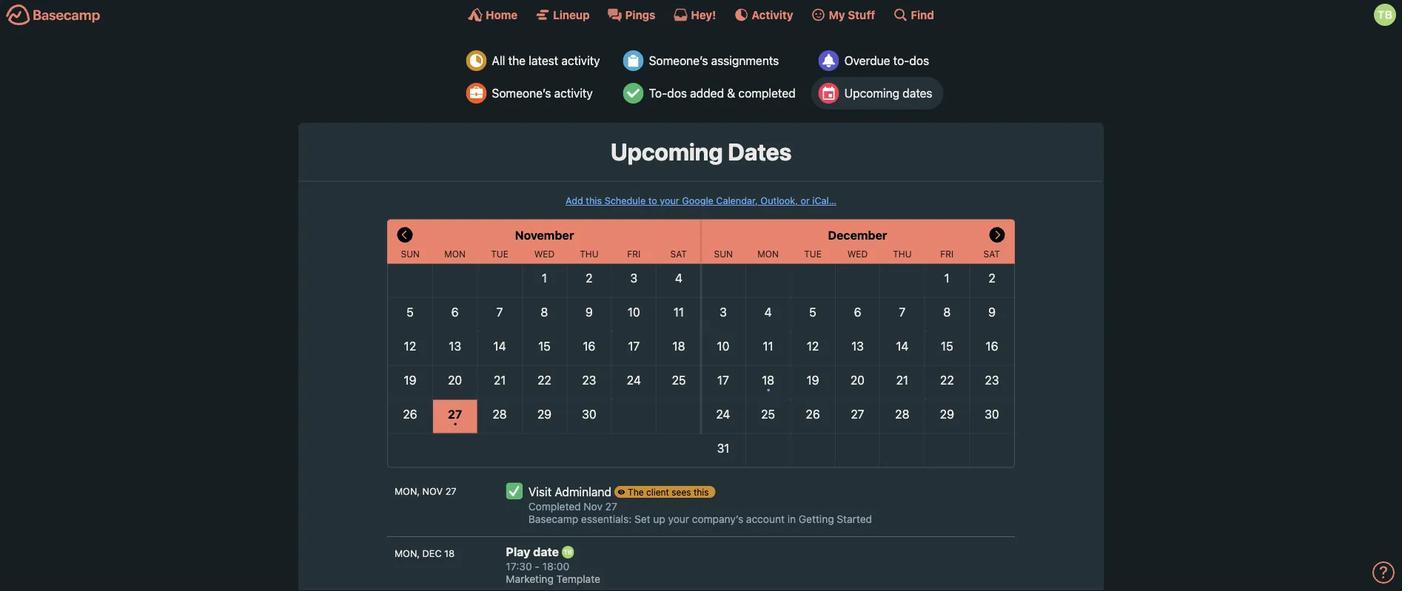 Task type: vqa. For each thing, say whether or not it's contained in the screenshot.
17:30     -     18:00 marketing template
yes



Task type: locate. For each thing, give the bounding box(es) containing it.
0 horizontal spatial tue
[[491, 249, 508, 260]]

lineup link
[[535, 7, 590, 22]]

mon
[[444, 249, 466, 260], [758, 249, 779, 260]]

main element
[[0, 0, 1402, 29]]

someone's down the
[[492, 86, 551, 100]]

0 horizontal spatial fri
[[627, 249, 641, 260]]

to-dos added & completed link
[[616, 77, 807, 110]]

1 horizontal spatial upcoming
[[844, 86, 899, 100]]

0 horizontal spatial •
[[453, 417, 457, 429]]

activity
[[561, 54, 600, 68], [554, 86, 593, 100]]

thu
[[580, 249, 599, 260], [893, 249, 912, 260]]

0 horizontal spatial wed
[[534, 249, 555, 260]]

mon, for mon, nov 27
[[395, 486, 420, 497]]

pings button
[[607, 7, 655, 22]]

your right "up"
[[668, 513, 689, 526]]

wed for november
[[534, 249, 555, 260]]

1 sun from the left
[[401, 249, 420, 260]]

1 vertical spatial nov
[[584, 501, 603, 513]]

17:30     -     18:00 marketing template
[[506, 560, 600, 585]]

1 horizontal spatial thu
[[893, 249, 912, 260]]

lineup
[[553, 8, 590, 21]]

thu for november
[[580, 249, 599, 260]]

1 tue from the left
[[491, 249, 508, 260]]

1 fri from the left
[[627, 249, 641, 260]]

1 wed from the left
[[534, 249, 555, 260]]

2 tue from the left
[[804, 249, 822, 260]]

0 vertical spatial dos
[[909, 54, 929, 68]]

0 horizontal spatial someone's
[[492, 86, 551, 100]]

1 mon, from the top
[[395, 486, 420, 497]]

27
[[445, 486, 456, 497], [605, 501, 617, 513]]

1 vertical spatial mon,
[[395, 548, 420, 559]]

mon, dec 18
[[395, 548, 455, 559]]

1 vertical spatial activity
[[554, 86, 593, 100]]

dates
[[728, 138, 792, 166]]

0 horizontal spatial mon
[[444, 249, 466, 260]]

18
[[444, 548, 455, 559]]

upcoming inside upcoming dates 'link'
[[844, 86, 899, 100]]

sees
[[672, 487, 691, 498]]

this
[[586, 195, 602, 206], [694, 487, 709, 498]]

2 mon from the left
[[758, 249, 779, 260]]

switch accounts image
[[6, 4, 101, 27]]

0 vertical spatial activity
[[561, 54, 600, 68]]

visit
[[528, 485, 552, 499]]

1 vertical spatial your
[[668, 513, 689, 526]]

0 horizontal spatial sun
[[401, 249, 420, 260]]

mon for november
[[444, 249, 466, 260]]

0 vertical spatial •
[[766, 383, 770, 394]]

wed
[[534, 249, 555, 260], [847, 249, 868, 260]]

overdue
[[844, 54, 890, 68]]

1 horizontal spatial nov
[[584, 501, 603, 513]]

todo image
[[623, 83, 644, 104]]

0 horizontal spatial sat
[[670, 249, 687, 260]]

27 inside the client sees this completed nov 27 basecamp essentials: set up your company's account in getting started
[[605, 501, 617, 513]]

mon, left 'dec'
[[395, 548, 420, 559]]

date
[[533, 545, 559, 559]]

someone's
[[649, 54, 708, 68], [492, 86, 551, 100]]

1 vertical spatial this
[[694, 487, 709, 498]]

hey! button
[[673, 7, 716, 22]]

dos left 'added'
[[667, 86, 687, 100]]

0 horizontal spatial upcoming
[[611, 138, 723, 166]]

mon, for mon, dec 18
[[395, 548, 420, 559]]

0 vertical spatial nov
[[422, 486, 443, 497]]

0 horizontal spatial dos
[[667, 86, 687, 100]]

1 horizontal spatial this
[[694, 487, 709, 498]]

sun
[[401, 249, 420, 260], [714, 249, 733, 260]]

home
[[486, 8, 518, 21]]

2 mon, from the top
[[395, 548, 420, 559]]

upcoming dates
[[844, 86, 932, 100]]

upcoming
[[844, 86, 899, 100], [611, 138, 723, 166]]

0 horizontal spatial thu
[[580, 249, 599, 260]]

calendar,
[[716, 195, 758, 206]]

1 mon from the left
[[444, 249, 466, 260]]

add this schedule to your google calendar, outlook, or ical… link
[[566, 195, 836, 206]]

someone's up to-
[[649, 54, 708, 68]]

essentials:
[[581, 513, 632, 526]]

this right add
[[586, 195, 602, 206]]

upcoming up to at the left top
[[611, 138, 723, 166]]

the client sees this completed nov 27 basecamp essentials: set up your company's account in getting started
[[528, 487, 872, 526]]

my
[[829, 8, 845, 21]]

sun for december
[[714, 249, 733, 260]]

activity down all the latest activity
[[554, 86, 593, 100]]

1 horizontal spatial fri
[[940, 249, 954, 260]]

1 vertical spatial dos
[[667, 86, 687, 100]]

2 wed from the left
[[847, 249, 868, 260]]

&
[[727, 86, 735, 100]]

nov
[[422, 486, 443, 497], [584, 501, 603, 513]]

1 horizontal spatial wed
[[847, 249, 868, 260]]

0 vertical spatial this
[[586, 195, 602, 206]]

1 sat from the left
[[670, 249, 687, 260]]

someone's activity
[[492, 86, 593, 100]]

or
[[801, 195, 810, 206]]

your right to at the left top
[[660, 195, 679, 206]]

2 sun from the left
[[714, 249, 733, 260]]

1 vertical spatial upcoming
[[611, 138, 723, 166]]

1 vertical spatial 27
[[605, 501, 617, 513]]

fri
[[627, 249, 641, 260], [940, 249, 954, 260]]

1 horizontal spatial sat
[[984, 249, 1000, 260]]

0 vertical spatial someone's
[[649, 54, 708, 68]]

my stuff button
[[811, 7, 875, 22]]

all the latest activity
[[492, 54, 600, 68]]

your
[[660, 195, 679, 206], [668, 513, 689, 526]]

0 vertical spatial mon,
[[395, 486, 420, 497]]

0 horizontal spatial 27
[[445, 486, 456, 497]]

play
[[506, 545, 530, 559]]

1 vertical spatial •
[[453, 417, 457, 429]]

dos up dates
[[909, 54, 929, 68]]

2 thu from the left
[[893, 249, 912, 260]]

mon,
[[395, 486, 420, 497], [395, 548, 420, 559]]

2 sat from the left
[[984, 249, 1000, 260]]

sat for november
[[670, 249, 687, 260]]

all the latest activity link
[[459, 44, 611, 77]]

0 vertical spatial 27
[[445, 486, 456, 497]]

tue
[[491, 249, 508, 260], [804, 249, 822, 260]]

assignment image
[[623, 50, 644, 71]]

1 horizontal spatial tue
[[804, 249, 822, 260]]

someone's assignments
[[649, 54, 779, 68]]

this right sees
[[694, 487, 709, 498]]

to-
[[649, 86, 667, 100]]

dos
[[909, 54, 929, 68], [667, 86, 687, 100]]

sat
[[670, 249, 687, 260], [984, 249, 1000, 260]]

1 horizontal spatial someone's
[[649, 54, 708, 68]]

upcoming down overdue
[[844, 86, 899, 100]]

-
[[535, 560, 540, 573]]

wed down december
[[847, 249, 868, 260]]

to-
[[893, 54, 909, 68]]

•
[[766, 383, 770, 394], [453, 417, 457, 429]]

1 horizontal spatial mon
[[758, 249, 779, 260]]

1 horizontal spatial 27
[[605, 501, 617, 513]]

add this schedule to your google calendar, outlook, or ical…
[[566, 195, 836, 206]]

nov up 'dec'
[[422, 486, 443, 497]]

1 horizontal spatial •
[[766, 383, 770, 394]]

find
[[911, 8, 934, 21]]

27 up the essentials:
[[605, 501, 617, 513]]

wed down november
[[534, 249, 555, 260]]

1 thu from the left
[[580, 249, 599, 260]]

nov down adminland
[[584, 501, 603, 513]]

1 horizontal spatial sun
[[714, 249, 733, 260]]

27 up the 18
[[445, 486, 456, 497]]

0 vertical spatial upcoming
[[844, 86, 899, 100]]

mon, up mon, dec 18
[[395, 486, 420, 497]]

reports image
[[818, 50, 839, 71]]

2 fri from the left
[[940, 249, 954, 260]]

17:30
[[506, 560, 532, 573]]

1 vertical spatial someone's
[[492, 86, 551, 100]]

activity right latest
[[561, 54, 600, 68]]

1 horizontal spatial dos
[[909, 54, 929, 68]]



Task type: describe. For each thing, give the bounding box(es) containing it.
activity link
[[734, 7, 793, 22]]

in
[[787, 513, 796, 526]]

the
[[508, 54, 526, 68]]

marketing
[[506, 573, 554, 585]]

this inside the client sees this completed nov 27 basecamp essentials: set up your company's account in getting started
[[694, 487, 709, 498]]

0 horizontal spatial this
[[586, 195, 602, 206]]

latest
[[529, 54, 558, 68]]

added
[[690, 86, 724, 100]]

thu for december
[[893, 249, 912, 260]]

company's
[[692, 513, 743, 526]]

someone's assignments link
[[616, 44, 807, 77]]

upcoming dates
[[611, 138, 792, 166]]

dec
[[422, 548, 442, 559]]

stuff
[[848, 8, 875, 21]]

pings
[[625, 8, 655, 21]]

activity
[[752, 8, 793, 21]]

upcoming for upcoming dates
[[611, 138, 723, 166]]

my stuff
[[829, 8, 875, 21]]

person report image
[[466, 83, 487, 104]]

mon, nov 27
[[395, 486, 456, 497]]

someone's for someone's assignments
[[649, 54, 708, 68]]

basecamp
[[528, 513, 578, 526]]

google
[[682, 195, 714, 206]]

template
[[556, 573, 600, 585]]

find button
[[893, 7, 934, 22]]

18:00
[[542, 560, 569, 573]]

schedule image
[[818, 83, 839, 104]]

upcoming dates link
[[811, 77, 944, 110]]

sun for november
[[401, 249, 420, 260]]

tim burton image
[[1374, 4, 1396, 26]]

schedule
[[605, 195, 646, 206]]

tue for december
[[804, 249, 822, 260]]

hey!
[[691, 8, 716, 21]]

november
[[515, 228, 574, 242]]

overdue to-dos link
[[811, 44, 944, 77]]

tue for november
[[491, 249, 508, 260]]

dates
[[903, 86, 932, 100]]

adminland
[[555, 485, 611, 499]]

all
[[492, 54, 505, 68]]

completed
[[528, 501, 581, 513]]

up
[[653, 513, 665, 526]]

tim burton image
[[562, 546, 574, 559]]

visit adminland
[[528, 485, 614, 499]]

nov inside the client sees this completed nov 27 basecamp essentials: set up your company's account in getting started
[[584, 501, 603, 513]]

assignments
[[711, 54, 779, 68]]

set
[[634, 513, 650, 526]]

0 horizontal spatial nov
[[422, 486, 443, 497]]

fri for november
[[627, 249, 641, 260]]

client
[[646, 487, 669, 498]]

mon for december
[[758, 249, 779, 260]]

completed
[[738, 86, 796, 100]]

upcoming for upcoming dates
[[844, 86, 899, 100]]

0 vertical spatial your
[[660, 195, 679, 206]]

ical…
[[812, 195, 836, 206]]

someone's for someone's activity
[[492, 86, 551, 100]]

getting
[[799, 513, 834, 526]]

to-dos added & completed
[[649, 86, 796, 100]]

to
[[648, 195, 657, 206]]

account
[[746, 513, 785, 526]]

play date
[[506, 545, 562, 559]]

add
[[566, 195, 583, 206]]

your inside the client sees this completed nov 27 basecamp essentials: set up your company's account in getting started
[[668, 513, 689, 526]]

sat for december
[[984, 249, 1000, 260]]

someone's activity link
[[459, 77, 611, 110]]

activity report image
[[466, 50, 487, 71]]

home link
[[468, 7, 518, 22]]

wed for december
[[847, 249, 868, 260]]

december
[[828, 228, 887, 242]]

the
[[628, 487, 644, 498]]

fri for december
[[940, 249, 954, 260]]

started
[[837, 513, 872, 526]]

outlook,
[[761, 195, 798, 206]]

overdue to-dos
[[844, 54, 929, 68]]



